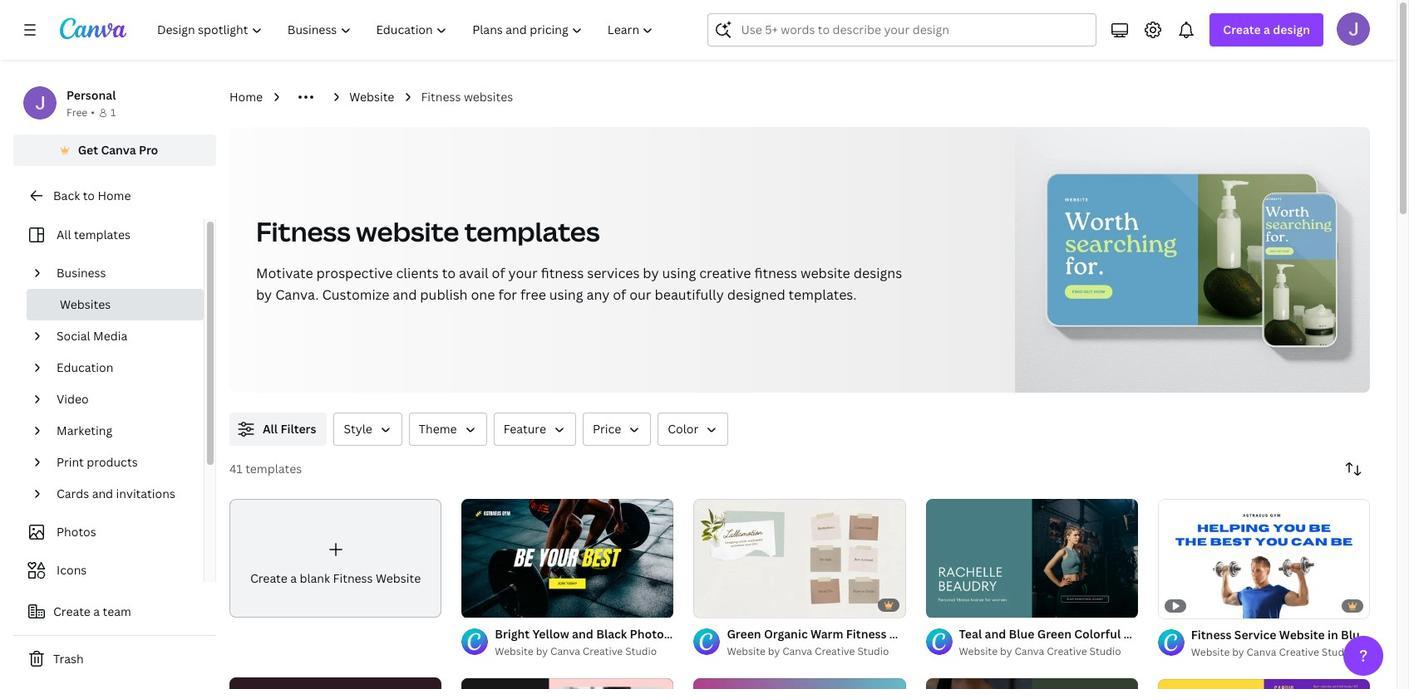 Task type: locate. For each thing, give the bounding box(es) containing it.
our
[[629, 286, 651, 304]]

all left the filters
[[263, 421, 278, 437]]

website by canva creative studio link down black
[[495, 644, 674, 661]]

for
[[498, 286, 517, 304]]

None search field
[[708, 13, 1097, 47]]

0 horizontal spatial templates
[[74, 227, 130, 243]]

back
[[53, 188, 80, 204]]

templates down back to home
[[74, 227, 130, 243]]

teal and blue green colorful blocks fitness service website link
[[959, 626, 1297, 644]]

green
[[727, 627, 761, 642], [1037, 627, 1071, 642]]

business
[[57, 265, 106, 281]]

education
[[57, 360, 113, 376]]

canva up dark green simple dark fitness bio-link website image
[[1014, 645, 1044, 659]]

feature button
[[493, 413, 576, 446]]

by
[[643, 264, 659, 283], [256, 286, 272, 304], [536, 645, 548, 659], [768, 645, 780, 659], [1000, 645, 1012, 659], [1232, 646, 1244, 660]]

create a team button
[[13, 596, 216, 629]]

1 horizontal spatial 1
[[473, 598, 478, 611]]

blue inside fitness service website in blue and wh website by canva creative studio
[[1341, 627, 1367, 643]]

motivate
[[256, 264, 313, 283]]

canva up purple, pink, and yellow colorful blocks fitness bio-link website image
[[1247, 646, 1276, 660]]

by inside the green organic warm fitness bio-link website website by canva creative studio
[[768, 645, 780, 659]]

0 vertical spatial using
[[662, 264, 696, 283]]

website
[[356, 214, 459, 249], [800, 264, 850, 283]]

by up dark green simple dark fitness bio-link website image
[[1000, 645, 1012, 659]]

avail
[[459, 264, 488, 283]]

of left 6
[[944, 598, 954, 611]]

create a blank fitness website element
[[229, 500, 442, 619]]

fitness website templates image
[[1015, 127, 1370, 393], [1015, 127, 1370, 393]]

using up beautifully
[[662, 264, 696, 283]]

of
[[492, 264, 505, 283], [613, 286, 626, 304], [480, 598, 489, 611], [944, 598, 954, 611]]

website link
[[349, 88, 394, 106]]

of left our in the left top of the page
[[613, 286, 626, 304]]

website by canva creative studio link for and
[[495, 644, 674, 661]]

cards and invitations
[[57, 486, 175, 502]]

1 fitness from the left
[[541, 264, 584, 283]]

website by canva creative studio link up dark green simple dark fitness bio-link website image
[[959, 644, 1138, 661]]

creative down black
[[583, 645, 623, 659]]

filters
[[280, 421, 316, 437]]

create for create a team
[[53, 604, 91, 620]]

creative down the warm
[[815, 645, 855, 659]]

studio down green organic warm fitness bio-link website link on the right
[[857, 645, 889, 659]]

1 horizontal spatial a
[[290, 571, 297, 587]]

1 horizontal spatial fitness
[[754, 264, 797, 283]]

to
[[83, 188, 95, 204], [442, 264, 456, 283]]

bright
[[495, 627, 530, 642]]

1 horizontal spatial all
[[263, 421, 278, 437]]

create left design
[[1223, 22, 1261, 37]]

trash link
[[13, 643, 216, 677]]

41 templates
[[229, 461, 302, 477]]

all templates link
[[23, 219, 194, 251]]

2 green from the left
[[1037, 627, 1071, 642]]

a inside 'dropdown button'
[[1264, 22, 1270, 37]]

service inside bright yellow and black photographic fitness service website website by canva creative studio
[[752, 627, 794, 642]]

by up purple, pink, and yellow colorful blocks fitness bio-link website image
[[1232, 646, 1244, 660]]

fitness inside bright yellow and black photographic fitness service website website by canva creative studio
[[709, 627, 750, 642]]

website inside motivate prospective clients to avail of your fitness services by using creative fitness website designs by canva. customize and publish one for free using any of our beautifully designed templates.
[[800, 264, 850, 283]]

create inside button
[[53, 604, 91, 620]]

fitness
[[541, 264, 584, 283], [754, 264, 797, 283]]

theme button
[[409, 413, 487, 446]]

a
[[1264, 22, 1270, 37], [290, 571, 297, 587], [93, 604, 100, 620]]

social media link
[[50, 321, 194, 352]]

1 vertical spatial create
[[250, 571, 287, 587]]

service inside fitness service website in blue and wh website by canva creative studio
[[1234, 627, 1276, 643]]

studio inside fitness service website in blue and wh website by canva creative studio
[[1322, 646, 1353, 660]]

designed
[[727, 286, 785, 304]]

fitness inside the green organic warm fitness bio-link website website by canva creative studio
[[846, 627, 887, 642]]

creative down fitness service website in blue and wh link
[[1279, 646, 1319, 660]]

by inside bright yellow and black photographic fitness service website website by canva creative studio
[[536, 645, 548, 659]]

fitness inside "link"
[[333, 571, 373, 587]]

fitness inside teal and blue green colorful blocks fitness service website website by canva creative studio
[[1164, 627, 1204, 642]]

create inside "link"
[[250, 571, 287, 587]]

0 vertical spatial create
[[1223, 22, 1261, 37]]

by down yellow
[[536, 645, 548, 659]]

print products
[[57, 455, 138, 471]]

1 horizontal spatial to
[[442, 264, 456, 283]]

and right teal
[[985, 627, 1006, 642]]

fitness up free
[[541, 264, 584, 283]]

all inside "button"
[[263, 421, 278, 437]]

a left blank
[[290, 571, 297, 587]]

and
[[393, 286, 417, 304], [92, 486, 113, 502], [572, 627, 593, 642], [985, 627, 1006, 642], [1369, 627, 1391, 643]]

0 vertical spatial all
[[57, 227, 71, 243]]

home
[[229, 89, 263, 105], [98, 188, 131, 204]]

41
[[229, 461, 243, 477]]

0 horizontal spatial green
[[727, 627, 761, 642]]

1 vertical spatial all
[[263, 421, 278, 437]]

green left the colorful
[[1037, 627, 1071, 642]]

canva down the organic
[[782, 645, 812, 659]]

0 horizontal spatial blue
[[1009, 627, 1034, 642]]

get canva pro button
[[13, 135, 216, 166]]

studio down in
[[1322, 646, 1353, 660]]

2 vertical spatial create
[[53, 604, 91, 620]]

website up templates.
[[800, 264, 850, 283]]

create
[[1223, 22, 1261, 37], [250, 571, 287, 587], [53, 604, 91, 620]]

trash
[[53, 652, 84, 668]]

2 horizontal spatial 1
[[937, 598, 942, 611]]

2 fitness from the left
[[754, 264, 797, 283]]

green left the organic
[[727, 627, 761, 642]]

top level navigation element
[[146, 13, 668, 47]]

get
[[78, 142, 98, 158]]

0 horizontal spatial all
[[57, 227, 71, 243]]

0 horizontal spatial using
[[549, 286, 583, 304]]

templates right the 41
[[245, 461, 302, 477]]

your
[[508, 264, 538, 283]]

0 horizontal spatial create
[[53, 604, 91, 620]]

fitness service website in blue and wh website by canva creative studio
[[1191, 627, 1409, 660]]

a inside "link"
[[290, 571, 297, 587]]

1 horizontal spatial create
[[250, 571, 287, 587]]

fitness
[[421, 89, 461, 105], [256, 214, 351, 249], [333, 571, 373, 587], [709, 627, 750, 642], [846, 627, 887, 642], [1164, 627, 1204, 642], [1191, 627, 1232, 643]]

1 horizontal spatial green
[[1037, 627, 1071, 642]]

website by canva creative studio link up purple, pink, and yellow colorful blocks fitness bio-link website image
[[1191, 645, 1370, 661]]

blue up dark green simple dark fitness bio-link website image
[[1009, 627, 1034, 642]]

all down the back
[[57, 227, 71, 243]]

0 horizontal spatial a
[[93, 604, 100, 620]]

create inside 'dropdown button'
[[1223, 22, 1261, 37]]

green organic warm fitness bio-link website website by canva creative studio
[[727, 627, 984, 659]]

and left black
[[572, 627, 593, 642]]

create a design
[[1223, 22, 1310, 37]]

pink and blue gradient fitness bio-link website image
[[694, 679, 906, 690]]

1 horizontal spatial templates
[[245, 461, 302, 477]]

1 vertical spatial a
[[290, 571, 297, 587]]

create a team
[[53, 604, 131, 620]]

and left wh
[[1369, 627, 1391, 643]]

one
[[471, 286, 495, 304]]

1 for bright
[[473, 598, 478, 611]]

1 horizontal spatial website
[[800, 264, 850, 283]]

0 vertical spatial to
[[83, 188, 95, 204]]

website up clients on the top
[[356, 214, 459, 249]]

1 vertical spatial using
[[549, 286, 583, 304]]

creative down the colorful
[[1047, 645, 1087, 659]]

style
[[344, 421, 372, 437]]

to right the back
[[83, 188, 95, 204]]

1 vertical spatial to
[[442, 264, 456, 283]]

service
[[752, 627, 794, 642], [1207, 627, 1249, 642], [1234, 627, 1276, 643]]

teal
[[959, 627, 982, 642]]

pro
[[139, 142, 158, 158]]

wh
[[1393, 627, 1409, 643]]

by inside fitness service website in blue and wh website by canva creative studio
[[1232, 646, 1244, 660]]

1 green from the left
[[727, 627, 761, 642]]

studio down the colorful
[[1089, 645, 1121, 659]]

canva left pro
[[101, 142, 136, 158]]

a left design
[[1264, 22, 1270, 37]]

print products link
[[50, 447, 194, 479]]

0 horizontal spatial home
[[98, 188, 131, 204]]

2 vertical spatial a
[[93, 604, 100, 620]]

studio down photographic
[[625, 645, 657, 659]]

jacob simon image
[[1337, 12, 1370, 46]]

and down clients on the top
[[393, 286, 417, 304]]

1 horizontal spatial blue
[[1341, 627, 1367, 643]]

motivate prospective clients to avail of your fitness services by using creative fitness website designs by canva. customize and publish one for free using any of our beautifully designed templates.
[[256, 264, 902, 304]]

color button
[[658, 413, 728, 446]]

blue right in
[[1341, 627, 1367, 643]]

create left blank
[[250, 571, 287, 587]]

0 horizontal spatial website
[[356, 214, 459, 249]]

fitness up designed
[[754, 264, 797, 283]]

1 left 5
[[473, 598, 478, 611]]

0 horizontal spatial fitness
[[541, 264, 584, 283]]

all
[[57, 227, 71, 243], [263, 421, 278, 437]]

a left team
[[93, 604, 100, 620]]

all for all templates
[[57, 227, 71, 243]]

studio inside bright yellow and black photographic fitness service website website by canva creative studio
[[625, 645, 657, 659]]

to up 'publish'
[[442, 264, 456, 283]]

1 right •
[[110, 106, 116, 120]]

website by canva creative studio link down the warm
[[727, 644, 906, 661]]

canva down yellow
[[550, 645, 580, 659]]

media
[[93, 328, 127, 344]]

2 horizontal spatial create
[[1223, 22, 1261, 37]]

green organic warm fitness bio-link website image
[[694, 499, 906, 619]]

templates up your
[[464, 214, 600, 249]]

0 vertical spatial a
[[1264, 22, 1270, 37]]

create down the icons
[[53, 604, 91, 620]]

creative
[[699, 264, 751, 283]]

2 horizontal spatial a
[[1264, 22, 1270, 37]]

canva inside teal and blue green colorful blocks fitness service website website by canva creative studio
[[1014, 645, 1044, 659]]

studio
[[625, 645, 657, 659], [857, 645, 889, 659], [1089, 645, 1121, 659], [1322, 646, 1353, 660]]

canva
[[101, 142, 136, 158], [550, 645, 580, 659], [782, 645, 812, 659], [1014, 645, 1044, 659], [1247, 646, 1276, 660]]

canva inside the green organic warm fitness bio-link website website by canva creative studio
[[782, 645, 812, 659]]

1 vertical spatial website
[[800, 264, 850, 283]]

using left any
[[549, 286, 583, 304]]

0 horizontal spatial to
[[83, 188, 95, 204]]

bright yellow and black photographic fitness service website link
[[495, 626, 843, 644]]

blue
[[1009, 627, 1034, 642], [1341, 627, 1367, 643]]

a inside button
[[93, 604, 100, 620]]

1 left 6
[[937, 598, 942, 611]]

by down the organic
[[768, 645, 780, 659]]

0 vertical spatial home
[[229, 89, 263, 105]]

personal
[[67, 87, 116, 103]]

social
[[57, 328, 90, 344]]

website by canva creative studio link for blue
[[959, 644, 1138, 661]]



Task type: describe. For each thing, give the bounding box(es) containing it.
teal and blue green colorful blocks fitness service website image
[[926, 499, 1138, 619]]

of up for at the left top
[[492, 264, 505, 283]]

studio inside teal and blue green colorful blocks fitness service website website by canva creative studio
[[1089, 645, 1121, 659]]

all filters
[[263, 421, 316, 437]]

purple, pink, and yellow colorful blocks fitness bio-link website image
[[1158, 679, 1370, 690]]

free
[[520, 286, 546, 304]]

free •
[[67, 106, 95, 120]]

templates.
[[789, 286, 857, 304]]

icons
[[57, 563, 87, 579]]

create for create a blank fitness website
[[250, 571, 287, 587]]

style button
[[334, 413, 402, 446]]

templates for all templates
[[74, 227, 130, 243]]

publish
[[420, 286, 468, 304]]

warm
[[810, 627, 843, 642]]

marketing
[[57, 423, 112, 439]]

free
[[67, 106, 87, 120]]

creative inside bright yellow and black photographic fitness service website website by canva creative studio
[[583, 645, 623, 659]]

any
[[586, 286, 610, 304]]

education link
[[50, 352, 194, 384]]

and inside motivate prospective clients to avail of your fitness services by using creative fitness website designs by canva. customize and publish one for free using any of our beautifully designed templates.
[[393, 286, 417, 304]]

create for create a design
[[1223, 22, 1261, 37]]

teal and blue green colorful blocks fitness service website website by canva creative studio
[[959, 627, 1297, 659]]

green inside the green organic warm fitness bio-link website website by canva creative studio
[[727, 627, 761, 642]]

creative inside the green organic warm fitness bio-link website website by canva creative studio
[[815, 645, 855, 659]]

websites
[[464, 89, 513, 105]]

5
[[492, 598, 497, 611]]

products
[[87, 455, 138, 471]]

a for team
[[93, 604, 100, 620]]

templates for 41 templates
[[245, 461, 302, 477]]

by up our in the left top of the page
[[643, 264, 659, 283]]

1 horizontal spatial using
[[662, 264, 696, 283]]

service inside teal and blue green colorful blocks fitness service website website by canva creative studio
[[1207, 627, 1249, 642]]

0 horizontal spatial 1
[[110, 106, 116, 120]]

creative inside teal and blue green colorful blocks fitness service website website by canva creative studio
[[1047, 645, 1087, 659]]

studio inside the green organic warm fitness bio-link website website by canva creative studio
[[857, 645, 889, 659]]

website inside "link"
[[376, 571, 421, 587]]

1 of 5
[[473, 598, 497, 611]]

by inside teal and blue green colorful blocks fitness service website website by canva creative studio
[[1000, 645, 1012, 659]]

colorful
[[1074, 627, 1121, 642]]

create a blank fitness website link
[[229, 500, 442, 619]]

1 of 5 link
[[462, 499, 674, 619]]

green inside teal and blue green colorful blocks fitness service website website by canva creative studio
[[1037, 627, 1071, 642]]

all templates
[[57, 227, 130, 243]]

fitness website templates
[[256, 214, 600, 249]]

get canva pro
[[78, 142, 158, 158]]

6
[[956, 598, 962, 611]]

social media
[[57, 328, 127, 344]]

canva.
[[275, 286, 319, 304]]

price button
[[583, 413, 651, 446]]

feature
[[503, 421, 546, 437]]

website by canva creative studio link for website
[[1191, 645, 1370, 661]]

1 horizontal spatial home
[[229, 89, 263, 105]]

video link
[[50, 384, 194, 416]]

create a blank fitness website
[[250, 571, 421, 587]]

1 of 6 link
[[926, 499, 1138, 619]]

photos
[[57, 525, 96, 540]]

link
[[913, 627, 936, 642]]

1 vertical spatial home
[[98, 188, 131, 204]]

bright yellow and black photographic fitness service website image
[[462, 499, 674, 619]]

marketing link
[[50, 416, 194, 447]]

bio-
[[889, 627, 913, 642]]

1 for teal
[[937, 598, 942, 611]]

business link
[[50, 258, 194, 289]]

2 horizontal spatial templates
[[464, 214, 600, 249]]

clients
[[396, 264, 439, 283]]

cards
[[57, 486, 89, 502]]

of left 5
[[480, 598, 489, 611]]

black
[[596, 627, 627, 642]]

Search search field
[[741, 14, 1086, 46]]

blocks
[[1123, 627, 1161, 642]]

and inside bright yellow and black photographic fitness service website website by canva creative studio
[[572, 627, 593, 642]]

website by canva creative studio link for warm
[[727, 644, 906, 661]]

and inside teal and blue green colorful blocks fitness service website website by canva creative studio
[[985, 627, 1006, 642]]

services
[[587, 264, 640, 283]]

to inside motivate prospective clients to avail of your fitness services by using creative fitness website designs by canva. customize and publish one for free using any of our beautifully designed templates.
[[442, 264, 456, 283]]

theme
[[419, 421, 457, 437]]

blank
[[300, 571, 330, 587]]

back to home link
[[13, 180, 216, 213]]

yellow
[[532, 627, 569, 642]]

photos link
[[23, 517, 194, 549]]

color
[[668, 421, 699, 437]]

canva inside button
[[101, 142, 136, 158]]

fitness websites
[[421, 89, 513, 105]]

video
[[57, 392, 89, 407]]

all filters button
[[229, 413, 327, 446]]

prospective
[[316, 264, 393, 283]]

websites
[[60, 297, 111, 313]]

1 of 6
[[937, 598, 962, 611]]

home link
[[229, 88, 263, 106]]

0 vertical spatial website
[[356, 214, 459, 249]]

by down motivate
[[256, 286, 272, 304]]

creative inside fitness service website in blue and wh website by canva creative studio
[[1279, 646, 1319, 660]]

all for all filters
[[263, 421, 278, 437]]

a for blank
[[290, 571, 297, 587]]

canva inside fitness service website in blue and wh website by canva creative studio
[[1247, 646, 1276, 660]]

fitness service website in blue and wh link
[[1191, 626, 1409, 645]]

Sort by button
[[1337, 453, 1370, 486]]

in
[[1328, 627, 1338, 643]]

and right the cards
[[92, 486, 113, 502]]

fitness inside fitness service website in blue and wh website by canva creative studio
[[1191, 627, 1232, 643]]

invitations
[[116, 486, 175, 502]]

and inside fitness service website in blue and wh website by canva creative studio
[[1369, 627, 1391, 643]]

dark green simple dark fitness bio-link website image
[[926, 679, 1138, 690]]

photographic
[[630, 627, 706, 642]]

organic
[[764, 627, 808, 642]]

team
[[103, 604, 131, 620]]

a for design
[[1264, 22, 1270, 37]]

•
[[91, 106, 95, 120]]

customize
[[322, 286, 389, 304]]

create a design button
[[1210, 13, 1323, 47]]

blue inside teal and blue green colorful blocks fitness service website website by canva creative studio
[[1009, 627, 1034, 642]]

green organic warm fitness bio-link website link
[[727, 626, 984, 644]]

bright yellow and black photographic fitness service website website by canva creative studio
[[495, 627, 843, 659]]

canva inside bright yellow and black photographic fitness service website website by canva creative studio
[[550, 645, 580, 659]]

designs
[[853, 264, 902, 283]]

print
[[57, 455, 84, 471]]

beautifully
[[655, 286, 724, 304]]



Task type: vqa. For each thing, say whether or not it's contained in the screenshot.
ALL to the bottom
yes



